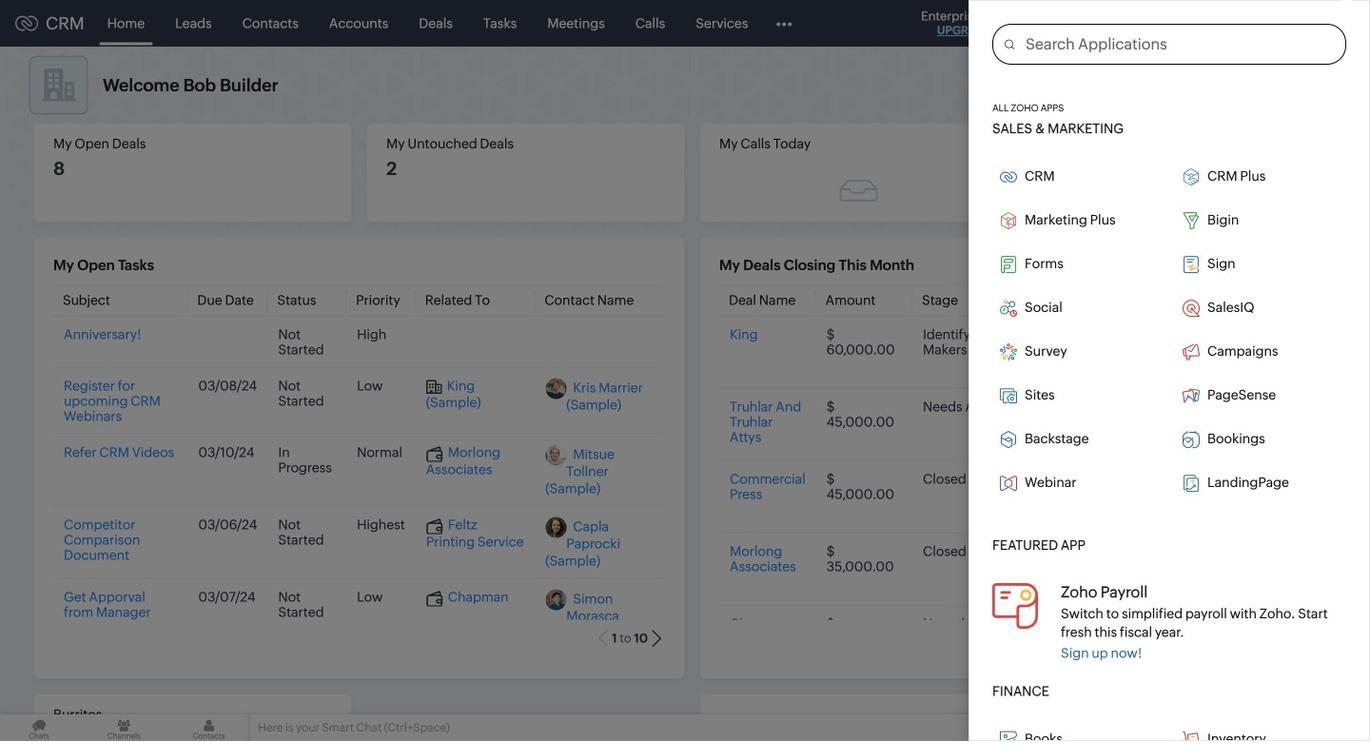 Task type: vqa. For each thing, say whether or not it's contained in the screenshot.
the Search Icon
yes



Task type: describe. For each thing, give the bounding box(es) containing it.
signals image
[[1133, 15, 1146, 31]]

signals element
[[1121, 0, 1157, 47]]

profile element
[[1273, 0, 1327, 46]]

zoho payroll image
[[993, 583, 1038, 629]]

search element
[[1082, 0, 1121, 47]]

create menu image
[[1047, 12, 1071, 35]]

chats image
[[0, 715, 78, 741]]

channels image
[[85, 715, 163, 741]]

profile image
[[1285, 8, 1315, 39]]

calendar image
[[1169, 16, 1185, 31]]



Task type: locate. For each thing, give the bounding box(es) containing it.
contacts image
[[170, 715, 248, 741]]

Search Applications text field
[[1015, 25, 1346, 64]]

logo image
[[15, 16, 38, 31]]

search image
[[1094, 15, 1110, 31]]

create menu element
[[1036, 0, 1082, 46]]



